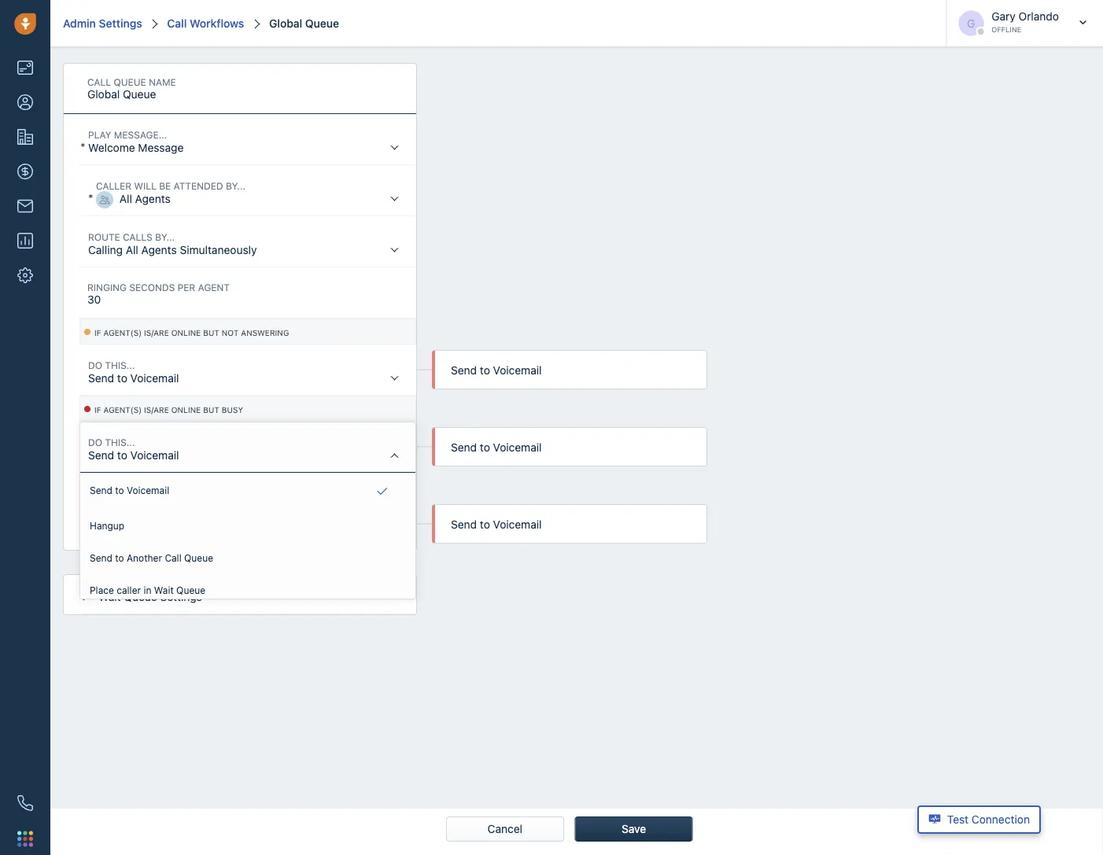 Task type: describe. For each thing, give the bounding box(es) containing it.
1 horizontal spatial wait
[[154, 584, 174, 595]]

admin
[[63, 17, 96, 30]]

0 horizontal spatial wait
[[98, 590, 121, 603]]

global
[[269, 17, 302, 30]]

* for all agents button
[[88, 192, 93, 205]]

online for not
[[171, 329, 201, 338]]

gary orlando offline
[[992, 10, 1059, 34]]

another
[[127, 552, 162, 563]]

voicemail inside option
[[127, 485, 169, 496]]

1 vertical spatial call
[[165, 552, 182, 563]]

send to voicemail option
[[83, 476, 412, 508]]

message
[[138, 141, 184, 154]]

in
[[144, 584, 151, 595]]

if for if agent(s) is/are online but not answering
[[94, 329, 101, 338]]

is/are for if agent(s) is/are online but not answering
[[144, 329, 169, 338]]

3 if from the top
[[94, 483, 101, 492]]

all agents
[[119, 192, 171, 205]]

simultaneously
[[180, 243, 257, 256]]

send to voicemail inside send to voicemail option
[[90, 485, 169, 496]]

all inside button
[[119, 192, 132, 205]]

wait queue settings
[[98, 590, 202, 603]]

agents inside button
[[135, 192, 171, 205]]

send to voicemail inside send to voicemail dropdown button
[[88, 449, 179, 461]]

queue right the global
[[305, 17, 339, 30]]

cancel
[[488, 823, 522, 836]]

phone element
[[9, 788, 41, 819]]

test
[[947, 813, 969, 826]]

admin settings link
[[63, 17, 142, 30]]

0 horizontal spatial settings
[[99, 17, 142, 30]]

if agent(s)  is/are online but busy
[[94, 406, 243, 415]]

caller
[[117, 584, 141, 595]]

voicemail inside dropdown button
[[130, 449, 179, 461]]

is/are for if agent(s)  is/are online but busy
[[144, 406, 169, 415]]

offline
[[992, 26, 1022, 34]]

calling all agents simultaneously
[[88, 243, 257, 256]]

* for welcome message button
[[80, 140, 85, 153]]

2 send to voicemail button from the top
[[80, 500, 415, 550]]



Task type: vqa. For each thing, say whether or not it's contained in the screenshot.
cancel LINK
yes



Task type: locate. For each thing, give the bounding box(es) containing it.
2 vertical spatial if
[[94, 483, 101, 492]]

but left the not
[[203, 329, 219, 338]]

offline
[[104, 483, 136, 492]]

settings right admin
[[99, 17, 142, 30]]

1 vertical spatial but
[[203, 406, 219, 415]]

settings
[[99, 17, 142, 30], [160, 590, 202, 603]]

send to voicemail
[[451, 364, 542, 377], [88, 371, 179, 384], [451, 441, 542, 454], [88, 449, 179, 461], [90, 485, 169, 496], [451, 518, 542, 531], [88, 526, 179, 539]]

1 vertical spatial agents
[[141, 243, 177, 256]]

1 vertical spatial send to voicemail button
[[80, 500, 415, 550]]

call workflows
[[167, 17, 244, 30]]

0 vertical spatial online
[[171, 329, 201, 338]]

1 online from the top
[[171, 329, 201, 338]]

queue right another on the bottom left
[[184, 552, 213, 563]]

settings right in
[[160, 590, 202, 603]]

0 vertical spatial send to voicemail button
[[80, 345, 415, 396]]

1 agent(s) from the top
[[104, 329, 142, 338]]

* left the welcome
[[80, 140, 85, 153]]

admin settings
[[63, 17, 142, 30]]

welcome message
[[88, 141, 184, 154]]

g
[[967, 17, 975, 30]]

tick image
[[377, 482, 387, 501]]

to
[[480, 364, 490, 377], [117, 371, 127, 384], [480, 441, 490, 454], [117, 449, 127, 461], [115, 485, 124, 496], [480, 518, 490, 531], [117, 526, 127, 539], [115, 552, 124, 563]]

phone image
[[17, 796, 33, 811]]

2 online from the top
[[171, 406, 201, 415]]

agents right "group" "image"
[[135, 192, 171, 205]]

agent(s) for if agent(s) is/are online but not answering
[[104, 329, 142, 338]]

agents
[[135, 192, 171, 205], [141, 243, 177, 256]]

online left busy
[[171, 406, 201, 415]]

cancel link
[[478, 817, 532, 842]]

all right calling on the top left
[[126, 243, 138, 256]]

call left workflows
[[167, 17, 187, 30]]

1 but from the top
[[203, 329, 219, 338]]

call
[[167, 17, 187, 30], [165, 552, 182, 563]]

1 vertical spatial all
[[126, 243, 138, 256]]

voicemail
[[493, 364, 542, 377], [130, 371, 179, 384], [493, 441, 542, 454], [130, 449, 179, 461], [127, 485, 169, 496], [493, 518, 542, 531], [130, 526, 179, 539]]

call workflows link
[[164, 17, 244, 30]]

send
[[451, 364, 477, 377], [88, 371, 114, 384], [451, 441, 477, 454], [88, 449, 114, 461], [90, 485, 112, 496], [451, 518, 477, 531], [88, 526, 114, 539], [90, 552, 112, 563]]

list box containing send to voicemail
[[80, 473, 415, 604]]

1 vertical spatial is/are
[[144, 406, 169, 415]]

queue down another on the bottom left
[[124, 590, 157, 603]]

is/are
[[144, 329, 169, 338], [144, 406, 169, 415]]

*
[[80, 140, 85, 153], [88, 192, 93, 205]]

call right another on the bottom left
[[165, 552, 182, 563]]

gary
[[992, 10, 1016, 23]]

save
[[622, 823, 646, 836]]

1 send to voicemail button from the top
[[80, 345, 415, 396]]

place caller in wait queue
[[90, 584, 205, 595]]

queue
[[305, 17, 339, 30], [184, 552, 213, 563], [176, 584, 205, 595], [124, 590, 157, 603]]

but for busy
[[203, 406, 219, 415]]

0 vertical spatial call
[[167, 17, 187, 30]]

all agents button
[[88, 166, 415, 216]]

1 vertical spatial online
[[171, 406, 201, 415]]

0 horizontal spatial *
[[80, 140, 85, 153]]

None field
[[79, 75, 352, 113], [79, 280, 416, 318], [79, 75, 352, 113], [79, 280, 416, 318]]

wait
[[154, 584, 174, 595], [98, 590, 121, 603]]

agent(s) for if agent(s)  is/are online but busy
[[104, 406, 142, 415]]

0 vertical spatial is/are
[[144, 329, 169, 338]]

agents down all agents
[[141, 243, 177, 256]]

0 vertical spatial but
[[203, 329, 219, 338]]

if for if agent(s)  is/are online but busy
[[94, 406, 101, 415]]

queue right in
[[176, 584, 205, 595]]

not
[[222, 329, 239, 338]]

send to voicemail button down send to voicemail dropdown button
[[80, 500, 415, 550]]

send to voicemail button down 'answering'
[[80, 345, 415, 396]]

all right "group" "image"
[[119, 192, 132, 205]]

if agent(s) is/are online but not answering
[[94, 329, 289, 338]]

0 vertical spatial settings
[[99, 17, 142, 30]]

send to voicemail button
[[80, 345, 415, 396], [80, 500, 415, 550]]

list box
[[80, 473, 415, 604]]

if offline
[[94, 483, 136, 492]]

to inside option
[[115, 485, 124, 496]]

0 vertical spatial agents
[[135, 192, 171, 205]]

2 if from the top
[[94, 406, 101, 415]]

online left the not
[[171, 329, 201, 338]]

busy
[[222, 406, 243, 415]]

send inside dropdown button
[[88, 449, 114, 461]]

1 vertical spatial agent(s)
[[104, 406, 142, 415]]

welcome
[[88, 141, 135, 154]]

wait right in
[[154, 584, 174, 595]]

2 agent(s) from the top
[[104, 406, 142, 415]]

welcome message button
[[80, 115, 415, 165]]

freshworks switcher image
[[17, 831, 33, 847]]

0 vertical spatial all
[[119, 192, 132, 205]]

online for busy
[[171, 406, 201, 415]]

if
[[94, 329, 101, 338], [94, 406, 101, 415], [94, 483, 101, 492]]

test connection
[[947, 813, 1030, 826]]

group image
[[96, 191, 113, 208]]

hangup
[[90, 520, 124, 531]]

to inside dropdown button
[[117, 449, 127, 461]]

is/are left the not
[[144, 329, 169, 338]]

1 is/are from the top
[[144, 329, 169, 338]]

send to another call queue
[[90, 552, 213, 563]]

answering
[[241, 329, 289, 338]]

1 if from the top
[[94, 329, 101, 338]]

but left busy
[[203, 406, 219, 415]]

wait left in
[[98, 590, 121, 603]]

online
[[171, 329, 201, 338], [171, 406, 201, 415]]

place
[[90, 584, 114, 595]]

connection
[[972, 813, 1030, 826]]

all
[[119, 192, 132, 205], [126, 243, 138, 256]]

0 vertical spatial agent(s)
[[104, 329, 142, 338]]

global queue
[[269, 17, 339, 30]]

workflows
[[190, 17, 244, 30]]

2 but from the top
[[203, 406, 219, 415]]

0 vertical spatial *
[[80, 140, 85, 153]]

send inside option
[[90, 485, 112, 496]]

agent(s)
[[104, 329, 142, 338], [104, 406, 142, 415]]

1 horizontal spatial *
[[88, 192, 93, 205]]

send to voicemail button
[[80, 423, 415, 473]]

but for not
[[203, 329, 219, 338]]

1 horizontal spatial settings
[[160, 590, 202, 603]]

1 vertical spatial settings
[[160, 590, 202, 603]]

orlando
[[1019, 10, 1059, 23]]

1 vertical spatial if
[[94, 406, 101, 415]]

is/are left busy
[[144, 406, 169, 415]]

calling
[[88, 243, 123, 256]]

but
[[203, 329, 219, 338], [203, 406, 219, 415]]

* left "group" "image"
[[88, 192, 93, 205]]

0 vertical spatial if
[[94, 329, 101, 338]]

1 vertical spatial *
[[88, 192, 93, 205]]

2 is/are from the top
[[144, 406, 169, 415]]



